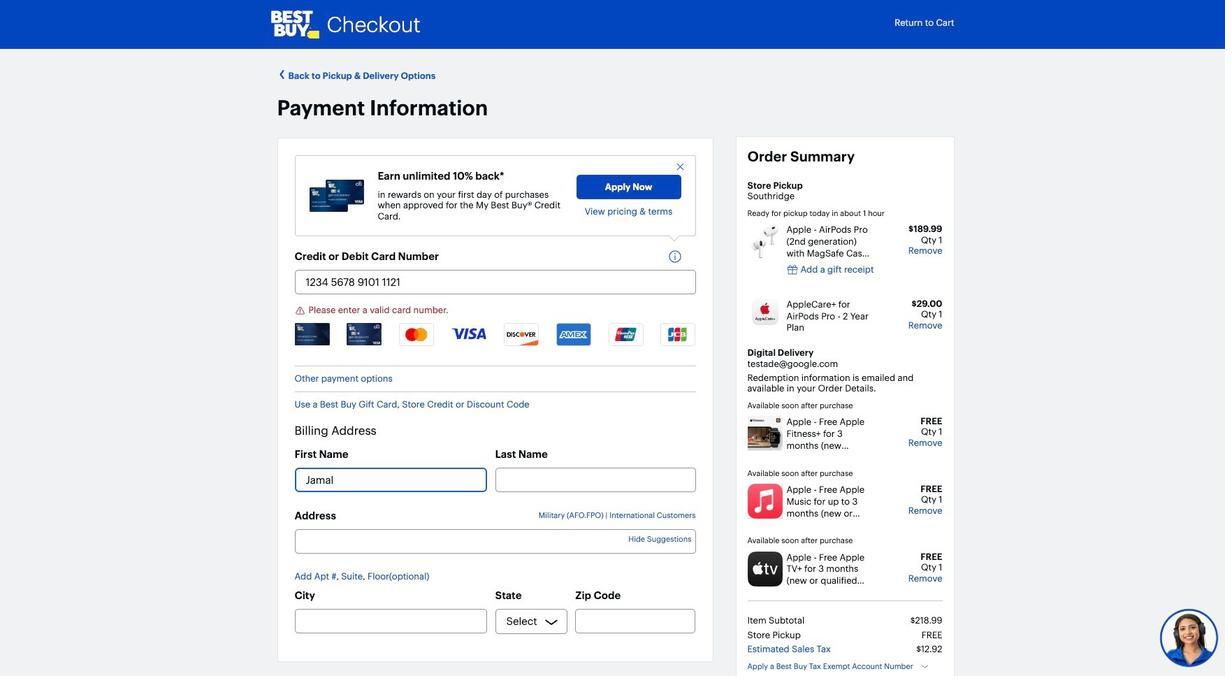 Task type: describe. For each thing, give the bounding box(es) containing it.
best buy help human beacon image
[[1160, 608, 1219, 668]]

amex image
[[556, 323, 591, 346]]

mastercard image
[[399, 323, 434, 346]]

1 my best buy card image from the left
[[295, 323, 330, 345]]

information image
[[668, 250, 689, 264]]

union pay image
[[609, 323, 644, 346]]

error image
[[295, 305, 305, 316]]

jcb image
[[661, 323, 696, 346]]



Task type: vqa. For each thing, say whether or not it's contained in the screenshot.
Discs at the right bottom
no



Task type: locate. For each thing, give the bounding box(es) containing it.
list
[[295, 323, 696, 359]]

visa image
[[452, 323, 487, 341]]

0 horizontal spatial my best buy card image
[[295, 323, 330, 345]]

None text field
[[295, 468, 487, 493], [295, 609, 487, 634], [295, 468, 487, 493], [295, 609, 487, 634]]

my best buy card image
[[295, 323, 330, 345], [347, 323, 382, 345]]

discover image
[[504, 323, 539, 346]]

my best buy credit card image
[[309, 180, 364, 212]]

None field
[[295, 530, 696, 554]]

None text field
[[295, 270, 696, 295], [495, 468, 696, 493], [576, 609, 696, 634], [295, 270, 696, 295], [495, 468, 696, 493], [576, 609, 696, 634]]

my best buy card image left mastercard image
[[347, 323, 382, 345]]

close image
[[675, 161, 686, 172]]

1 horizontal spatial my best buy card image
[[347, 323, 382, 345]]

my best buy card image down error image
[[295, 323, 330, 345]]

2 my best buy card image from the left
[[347, 323, 382, 345]]



